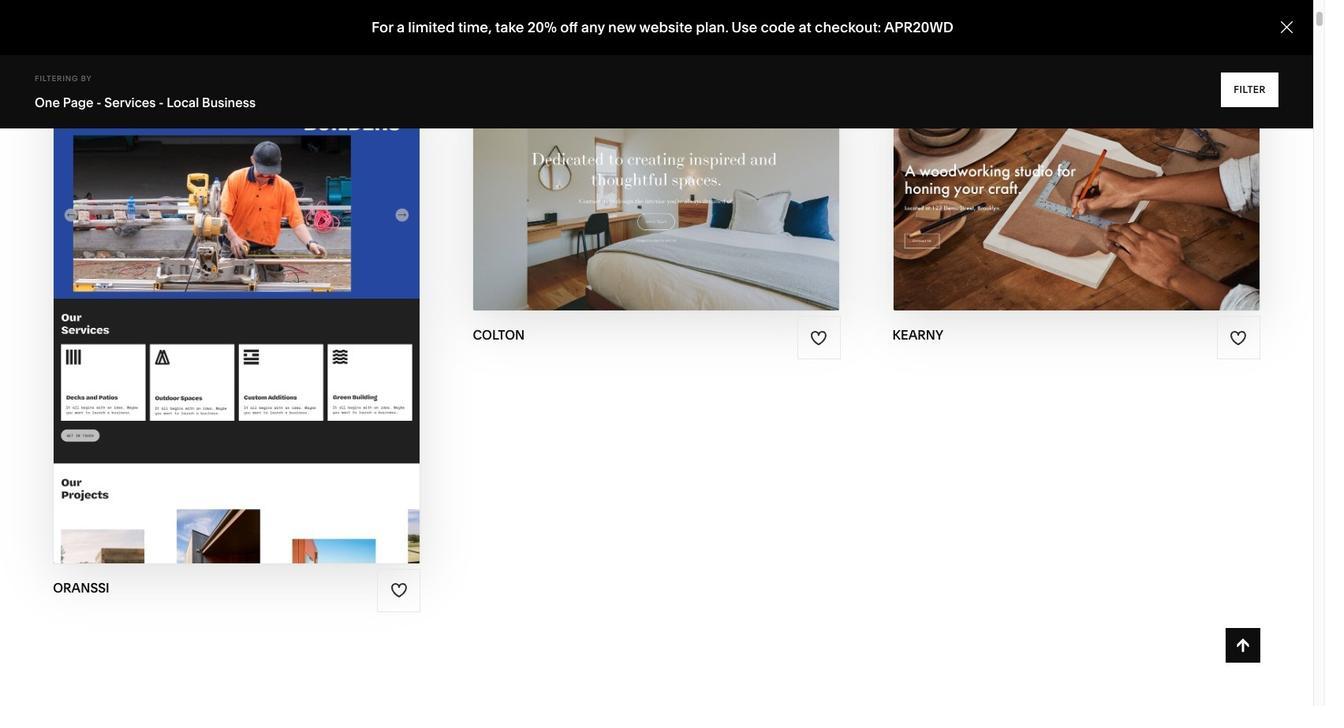 Task type: describe. For each thing, give the bounding box(es) containing it.
back to top image
[[1234, 637, 1252, 655]]

colton image
[[474, 76, 840, 311]]

oranssi image
[[54, 76, 420, 564]]



Task type: vqa. For each thing, say whether or not it's contained in the screenshot.
asked
no



Task type: locate. For each thing, give the bounding box(es) containing it.
add oranssi to your favorites list image
[[390, 582, 408, 599]]

add colton to your favorites list image
[[810, 330, 827, 347]]

kearny image
[[893, 76, 1259, 311]]



